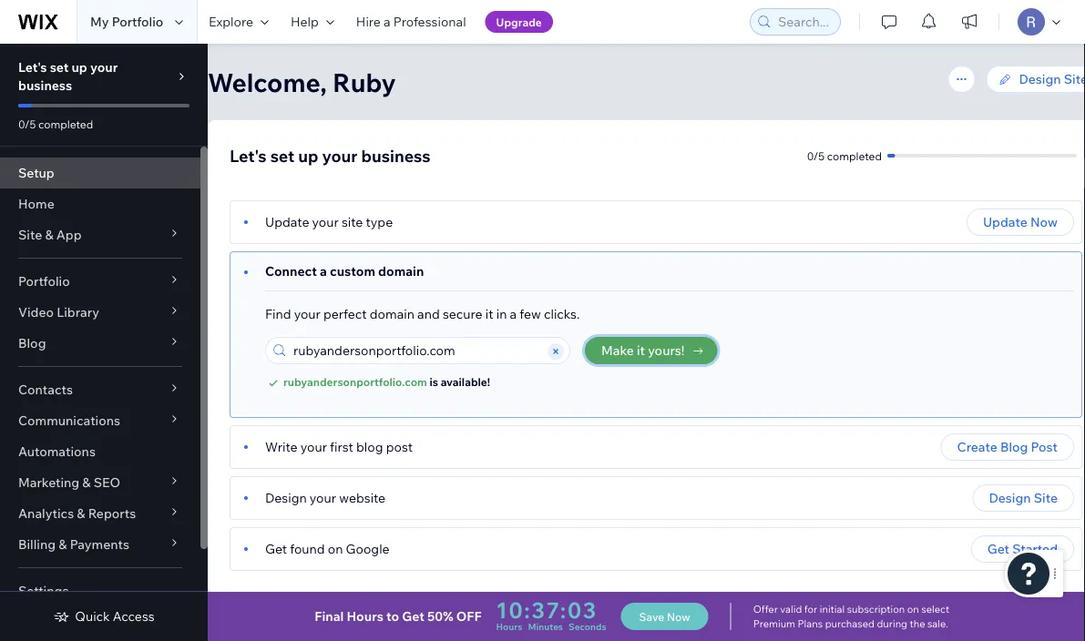 Task type: locate. For each thing, give the bounding box(es) containing it.
update now button
[[967, 209, 1075, 236]]

0 horizontal spatial now
[[667, 610, 691, 624]]

a for professional
[[384, 14, 391, 30]]

wix
[[522, 616, 546, 632]]

0 horizontal spatial 0/5
[[18, 117, 36, 131]]

1 vertical spatial portfolio
[[18, 273, 70, 289]]

stands
[[549, 616, 590, 632]]

0 vertical spatial business
[[18, 77, 72, 93]]

get inside button
[[988, 541, 1010, 557]]

0 vertical spatial 0/5 completed
[[18, 117, 93, 131]]

0 vertical spatial set
[[50, 59, 69, 75]]

1 horizontal spatial on
[[908, 603, 920, 616]]

0 horizontal spatial a
[[320, 263, 327, 279]]

1 vertical spatial set
[[270, 145, 295, 166]]

domain for custom
[[378, 263, 424, 279]]

0 vertical spatial on
[[328, 541, 343, 557]]

1 vertical spatial design site
[[990, 490, 1058, 506]]

your for update
[[312, 214, 339, 230]]

0 horizontal spatial business
[[18, 77, 72, 93]]

make it yours!
[[602, 343, 685, 359]]

& left reports
[[77, 506, 85, 522]]

sale.
[[928, 618, 949, 631]]

final
[[315, 609, 344, 625]]

& inside analytics & reports popup button
[[77, 506, 85, 522]]

connect a custom domain
[[265, 263, 424, 279]]

professional
[[394, 14, 466, 30]]

& for analytics
[[77, 506, 85, 522]]

0 vertical spatial completed
[[38, 117, 93, 131]]

1 horizontal spatial let's
[[230, 145, 267, 166]]

hours left to
[[347, 609, 384, 625]]

your for write
[[301, 439, 327, 455]]

site inside button
[[1034, 490, 1058, 506]]

off
[[456, 609, 482, 625]]

save now button
[[621, 603, 709, 631]]

analytics & reports button
[[0, 499, 201, 530]]

blog button
[[0, 328, 201, 359]]

your right find
[[294, 306, 321, 322]]

1 horizontal spatial business
[[361, 145, 431, 166]]

hours left minutes
[[496, 621, 523, 633]]

in
[[497, 306, 507, 322]]

up
[[72, 59, 87, 75], [298, 145, 319, 166]]

video library button
[[0, 297, 201, 328]]

your down my
[[90, 59, 118, 75]]

seconds
[[569, 621, 607, 633]]

0 vertical spatial let's
[[18, 59, 47, 75]]

0 horizontal spatial on
[[328, 541, 343, 557]]

now for update now
[[1031, 214, 1058, 230]]

2 horizontal spatial get
[[988, 541, 1010, 557]]

it right make
[[637, 343, 645, 359]]

& right "billing"
[[59, 537, 67, 553]]

few
[[520, 306, 541, 322]]

0 vertical spatial portfolio
[[112, 14, 163, 30]]

update inside button
[[983, 214, 1028, 230]]

design site
[[1020, 71, 1086, 87], [990, 490, 1058, 506]]

a inside hire a professional link
[[384, 14, 391, 30]]

get right to
[[402, 609, 425, 625]]

it
[[486, 306, 494, 322], [637, 343, 645, 359]]

quick access button
[[53, 609, 155, 625]]

Search... field
[[773, 9, 835, 35]]

rubyandersonportfolio.com
[[283, 376, 427, 389]]

& for site
[[45, 227, 53, 243]]

blog down video on the left top of page
[[18, 335, 46, 351]]

marketing & seo
[[18, 475, 120, 491]]

1 horizontal spatial update
[[983, 214, 1028, 230]]

type
[[366, 214, 393, 230]]

0 horizontal spatial get
[[265, 541, 287, 557]]

1 vertical spatial up
[[298, 145, 319, 166]]

wix stands with ukraine show your support
[[522, 616, 792, 632]]

blog left post
[[1001, 439, 1029, 455]]

1 horizontal spatial set
[[270, 145, 295, 166]]

show your support button
[[677, 616, 792, 633]]

1 horizontal spatial site
[[1034, 490, 1058, 506]]

a left the custom
[[320, 263, 327, 279]]

secure
[[443, 306, 483, 322]]

billing
[[18, 537, 56, 553]]

1 vertical spatial blog
[[1001, 439, 1029, 455]]

2 horizontal spatial a
[[510, 306, 517, 322]]

1 horizontal spatial blog
[[1001, 439, 1029, 455]]

on right found
[[328, 541, 343, 557]]

1 horizontal spatial now
[[1031, 214, 1058, 230]]

google
[[346, 541, 390, 557]]

let's set up your business down my
[[18, 59, 118, 93]]

automations link
[[0, 437, 201, 468]]

1 horizontal spatial 0/5 completed
[[807, 149, 882, 163]]

payments
[[70, 537, 129, 553]]

0 vertical spatial up
[[72, 59, 87, 75]]

0 horizontal spatial hours
[[347, 609, 384, 625]]

2 vertical spatial site
[[1034, 490, 1058, 506]]

my
[[90, 14, 109, 30]]

support
[[743, 616, 792, 632]]

portfolio inside popup button
[[18, 273, 70, 289]]

hire a professional
[[356, 14, 466, 30]]

select
[[922, 603, 950, 616]]

0 horizontal spatial up
[[72, 59, 87, 75]]

started
[[1013, 541, 1058, 557]]

let's set up your business up update your site type
[[230, 145, 431, 166]]

business inside sidebar element
[[18, 77, 72, 93]]

0 vertical spatial now
[[1031, 214, 1058, 230]]

to
[[387, 609, 399, 625]]

0/5
[[18, 117, 36, 131], [807, 149, 825, 163]]

let's
[[18, 59, 47, 75], [230, 145, 267, 166]]

hours inside 10:37:03 hours minutes seconds
[[496, 621, 523, 633]]

domain left the and at the left
[[370, 306, 415, 322]]

your left the "first" in the bottom left of the page
[[301, 439, 327, 455]]

automations
[[18, 444, 96, 460]]

1 vertical spatial let's set up your business
[[230, 145, 431, 166]]

update
[[265, 214, 309, 230], [983, 214, 1028, 230]]

0 vertical spatial blog
[[18, 335, 46, 351]]

create
[[958, 439, 998, 455]]

0 vertical spatial it
[[486, 306, 494, 322]]

portfolio up video on the left top of page
[[18, 273, 70, 289]]

get found on google
[[265, 541, 390, 557]]

0 horizontal spatial set
[[50, 59, 69, 75]]

your inside sidebar element
[[90, 59, 118, 75]]

your for find
[[294, 306, 321, 322]]

1 vertical spatial 0/5
[[807, 149, 825, 163]]

0 horizontal spatial let's set up your business
[[18, 59, 118, 93]]

create blog post button
[[941, 434, 1075, 461]]

it inside button
[[637, 343, 645, 359]]

0 horizontal spatial portfolio
[[18, 273, 70, 289]]

1 vertical spatial a
[[320, 263, 327, 279]]

2 horizontal spatial site
[[1064, 71, 1086, 87]]

portfolio right my
[[112, 14, 163, 30]]

0 horizontal spatial 0/5 completed
[[18, 117, 93, 131]]

& left app
[[45, 227, 53, 243]]

get left started
[[988, 541, 1010, 557]]

custom
[[330, 263, 375, 279]]

get
[[265, 541, 287, 557], [988, 541, 1010, 557], [402, 609, 425, 625]]

marketing & seo button
[[0, 468, 201, 499]]

now for save now
[[667, 610, 691, 624]]

video library
[[18, 304, 99, 320]]

your left site
[[312, 214, 339, 230]]

0 horizontal spatial blog
[[18, 335, 46, 351]]

0 vertical spatial let's set up your business
[[18, 59, 118, 93]]

& left seo
[[82, 475, 91, 491]]

site
[[1064, 71, 1086, 87], [18, 227, 42, 243], [1034, 490, 1058, 506]]

1 vertical spatial on
[[908, 603, 920, 616]]

1 update from the left
[[265, 214, 309, 230]]

1 vertical spatial completed
[[828, 149, 882, 163]]

& inside billing & payments "dropdown button"
[[59, 537, 67, 553]]

my portfolio
[[90, 14, 163, 30]]

0 horizontal spatial update
[[265, 214, 309, 230]]

blog inside button
[[1001, 439, 1029, 455]]

first
[[330, 439, 354, 455]]

let's inside sidebar element
[[18, 59, 47, 75]]

1 vertical spatial let's
[[230, 145, 267, 166]]

1 horizontal spatial a
[[384, 14, 391, 30]]

business up setup at left
[[18, 77, 72, 93]]

portfolio
[[112, 14, 163, 30], [18, 273, 70, 289]]

0 vertical spatial a
[[384, 14, 391, 30]]

0 vertical spatial domain
[[378, 263, 424, 279]]

completed
[[38, 117, 93, 131], [828, 149, 882, 163]]

1 vertical spatial it
[[637, 343, 645, 359]]

0 vertical spatial 0/5
[[18, 117, 36, 131]]

found
[[290, 541, 325, 557]]

& for marketing
[[82, 475, 91, 491]]

1 horizontal spatial completed
[[828, 149, 882, 163]]

your left website
[[310, 490, 336, 506]]

on
[[328, 541, 343, 557], [908, 603, 920, 616]]

0 horizontal spatial site
[[18, 227, 42, 243]]

portfolio button
[[0, 266, 201, 297]]

hire
[[356, 14, 381, 30]]

save now
[[640, 610, 691, 624]]

on up the
[[908, 603, 920, 616]]

on inside offer valid for initial subscription on select premium plans purchased during the sale.
[[908, 603, 920, 616]]

0 horizontal spatial let's
[[18, 59, 47, 75]]

get started button
[[972, 536, 1075, 563]]

get left found
[[265, 541, 287, 557]]

with
[[593, 616, 619, 632]]

design
[[1020, 71, 1062, 87], [265, 490, 307, 506], [990, 490, 1032, 506]]

1 vertical spatial now
[[667, 610, 691, 624]]

& inside site & app popup button
[[45, 227, 53, 243]]

hours for 10:37:03
[[496, 621, 523, 633]]

1 horizontal spatial 0/5
[[807, 149, 825, 163]]

1 vertical spatial business
[[361, 145, 431, 166]]

1 vertical spatial site
[[18, 227, 42, 243]]

0 horizontal spatial completed
[[38, 117, 93, 131]]

1 horizontal spatial portfolio
[[112, 14, 163, 30]]

1 horizontal spatial it
[[637, 343, 645, 359]]

0 vertical spatial design site
[[1020, 71, 1086, 87]]

site & app button
[[0, 220, 201, 251]]

0/5 completed
[[18, 117, 93, 131], [807, 149, 882, 163]]

&
[[45, 227, 53, 243], [82, 475, 91, 491], [77, 506, 85, 522], [59, 537, 67, 553]]

upgrade
[[496, 15, 542, 29]]

1 horizontal spatial hours
[[496, 621, 523, 633]]

business up type
[[361, 145, 431, 166]]

it left in at the left
[[486, 306, 494, 322]]

your up update your site type
[[322, 145, 358, 166]]

a right hire
[[384, 14, 391, 30]]

& inside marketing & seo popup button
[[82, 475, 91, 491]]

1 vertical spatial domain
[[370, 306, 415, 322]]

set
[[50, 59, 69, 75], [270, 145, 295, 166]]

a right in at the left
[[510, 306, 517, 322]]

get for get started
[[988, 541, 1010, 557]]

settings link
[[0, 576, 201, 607]]

post
[[386, 439, 413, 455]]

0/5 completed inside sidebar element
[[18, 117, 93, 131]]

domain up find your perfect domain and secure it in a few clicks.
[[378, 263, 424, 279]]

2 update from the left
[[983, 214, 1028, 230]]



Task type: vqa. For each thing, say whether or not it's contained in the screenshot.


Task type: describe. For each thing, give the bounding box(es) containing it.
50%
[[427, 609, 454, 625]]

save
[[640, 610, 665, 624]]

explore
[[209, 14, 253, 30]]

1 horizontal spatial get
[[402, 609, 425, 625]]

hire a professional link
[[345, 0, 477, 44]]

during
[[877, 618, 908, 631]]

plans
[[798, 618, 823, 631]]

quick
[[75, 609, 110, 625]]

marketing
[[18, 475, 79, 491]]

setup
[[18, 165, 54, 181]]

subscription
[[847, 603, 905, 616]]

set inside sidebar element
[[50, 59, 69, 75]]

blog
[[356, 439, 383, 455]]

get started
[[988, 541, 1058, 557]]

1 vertical spatial 0/5 completed
[[807, 149, 882, 163]]

design site inside button
[[990, 490, 1058, 506]]

make it yours! button
[[585, 337, 718, 365]]

offer
[[754, 603, 778, 616]]

video
[[18, 304, 54, 320]]

a for custom
[[320, 263, 327, 279]]

get for get found on google
[[265, 541, 287, 557]]

find
[[265, 306, 291, 322]]

available!
[[441, 376, 491, 389]]

create blog post
[[958, 439, 1058, 455]]

help button
[[280, 0, 345, 44]]

make
[[602, 343, 634, 359]]

minutes
[[528, 621, 563, 633]]

billing & payments button
[[0, 530, 201, 561]]

seo
[[94, 475, 120, 491]]

design site button
[[973, 485, 1075, 512]]

and
[[418, 306, 440, 322]]

1 horizontal spatial let's set up your business
[[230, 145, 431, 166]]

show
[[677, 616, 710, 632]]

sidebar element
[[0, 44, 208, 642]]

ruby
[[333, 66, 396, 98]]

perfect
[[324, 306, 367, 322]]

blog inside dropdown button
[[18, 335, 46, 351]]

quick access
[[75, 609, 155, 625]]

design inside button
[[990, 490, 1032, 506]]

setup link
[[0, 158, 201, 189]]

valid
[[781, 603, 802, 616]]

hours for final
[[347, 609, 384, 625]]

settings
[[18, 583, 69, 599]]

domain for perfect
[[370, 306, 415, 322]]

0/5 inside sidebar element
[[18, 117, 36, 131]]

post
[[1032, 439, 1058, 455]]

let's set up your business inside sidebar element
[[18, 59, 118, 93]]

0 horizontal spatial it
[[486, 306, 494, 322]]

2 vertical spatial a
[[510, 306, 517, 322]]

site
[[342, 214, 363, 230]]

update for update now
[[983, 214, 1028, 230]]

your for design
[[310, 490, 336, 506]]

1 horizontal spatial up
[[298, 145, 319, 166]]

rubyandersonportfolio.com is available!
[[283, 376, 491, 389]]

access
[[113, 609, 155, 625]]

10:37:03 hours minutes seconds
[[496, 597, 607, 633]]

design site link
[[987, 66, 1086, 93]]

for
[[805, 603, 818, 616]]

10:37:03
[[496, 597, 598, 624]]

the
[[910, 618, 926, 631]]

your
[[713, 616, 740, 632]]

update your site type
[[265, 214, 393, 230]]

welcome,
[[208, 66, 327, 98]]

welcome, ruby
[[208, 66, 396, 98]]

connect
[[265, 263, 317, 279]]

ukraine
[[622, 616, 670, 632]]

find your perfect domain and secure it in a few clicks.
[[265, 306, 580, 322]]

home link
[[0, 189, 201, 220]]

update for update your site type
[[265, 214, 309, 230]]

write
[[265, 439, 298, 455]]

& for billing
[[59, 537, 67, 553]]

contacts button
[[0, 375, 201, 406]]

offer valid for initial subscription on select premium plans purchased during the sale.
[[754, 603, 950, 631]]

premium
[[754, 618, 796, 631]]

analytics
[[18, 506, 74, 522]]

communications button
[[0, 406, 201, 437]]

0 vertical spatial site
[[1064, 71, 1086, 87]]

home
[[18, 196, 54, 212]]

site & app
[[18, 227, 82, 243]]

analytics & reports
[[18, 506, 136, 522]]

e.g., mystunningwebsite.com field
[[288, 338, 545, 364]]

app
[[56, 227, 82, 243]]

is
[[430, 376, 438, 389]]

site inside popup button
[[18, 227, 42, 243]]

completed inside sidebar element
[[38, 117, 93, 131]]

up inside sidebar element
[[72, 59, 87, 75]]

clicks.
[[544, 306, 580, 322]]

final hours to get 50% off
[[315, 609, 482, 625]]

initial
[[820, 603, 845, 616]]

help
[[291, 14, 319, 30]]

website
[[339, 490, 386, 506]]

design your website
[[265, 490, 386, 506]]



